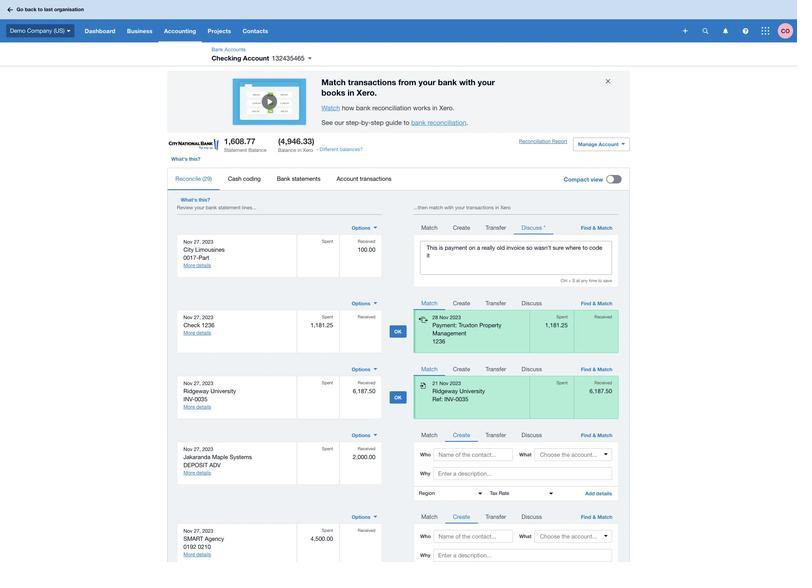 Task type: locate. For each thing, give the bounding box(es) containing it.
3 create link from the top
[[446, 362, 478, 376]]

compact
[[564, 176, 590, 183]]

discuss for discuss *
[[522, 225, 542, 231]]

nov inside nov 27, 2023 jakaranda maple systems deposit adv more details
[[184, 447, 193, 452]]

0 horizontal spatial 1236
[[202, 322, 215, 329]]

0 vertical spatial with
[[460, 77, 476, 87]]

4 options button from the top
[[347, 429, 382, 442]]

received inside received 100.00
[[358, 239, 376, 244]]

2 options button from the top
[[347, 297, 382, 310]]

why
[[420, 471, 431, 477], [420, 552, 431, 559]]

1 options button from the top
[[347, 222, 382, 234]]

1 & from the top
[[593, 225, 597, 231]]

discuss for fourth discuss link from the bottom of the page
[[522, 300, 542, 307]]

options button
[[347, 222, 382, 234], [347, 297, 382, 310], [347, 363, 382, 376], [347, 429, 382, 442], [347, 511, 382, 523]]

find & match link for 2,000.00
[[574, 428, 619, 442]]

transfer link for 6,187.50
[[478, 362, 514, 376]]

0 vertical spatial what's this? link
[[167, 152, 204, 166]]

0 horizontal spatial bank
[[212, 47, 223, 52]]

what
[[520, 452, 532, 458], [520, 533, 532, 540]]

bank up checking
[[212, 47, 223, 52]]

more details button for smart
[[184, 551, 211, 558]]

create link down ...then match with your transactions in xero
[[446, 220, 478, 235]]

bank inside the bank accounts › checking account 132435465
[[212, 47, 223, 52]]

27, for check
[[194, 315, 201, 321]]

)
[[211, 175, 212, 182]]

2 find & match link from the top
[[574, 296, 619, 311]]

different
[[320, 146, 339, 152]]

0 vertical spatial account
[[243, 54, 269, 62]]

1236 inside nov 27, 2023 check 1236 more details
[[202, 322, 215, 329]]

2023 for inv-
[[450, 381, 461, 387]]

transfer
[[486, 225, 507, 231], [486, 300, 507, 307], [486, 366, 507, 373], [486, 432, 507, 439], [486, 514, 507, 520]]

why for smart agency
[[420, 552, 431, 559]]

5 more from the top
[[184, 552, 195, 558]]

1 horizontal spatial bank
[[277, 175, 290, 182]]

nov inside nov 27, 2023 ridgeway university inv-0035 more details
[[184, 381, 193, 387]]

what's this? link up reconcile (
[[167, 152, 204, 166]]

find & match for 100.00
[[581, 225, 613, 231]]

4 create link from the top
[[446, 428, 478, 442]]

account down ›
[[243, 54, 269, 62]]

what's up reconcile (
[[171, 156, 188, 162]]

bank accounts link
[[212, 47, 246, 52]]

0 horizontal spatial ridgeway
[[184, 388, 209, 395]]

how
[[342, 104, 355, 112]]

nov inside nov 27, 2023 city limousines 0017-part more details
[[184, 239, 193, 245]]

1 vertical spatial why
[[420, 552, 431, 559]]

lines...
[[242, 205, 257, 211]]

1 horizontal spatial to
[[404, 119, 410, 126]]

3 discuss link from the top
[[514, 428, 550, 442]]

5 find & match link from the top
[[574, 510, 619, 524]]

details inside the nov 27, 2023 smart agency 0192 0210 more details
[[197, 552, 211, 558]]

2023 inside 28 nov 2023 payment: truxton property management 1236
[[450, 315, 461, 321]]

4 27, from the top
[[194, 447, 201, 452]]

3 transfer link from the top
[[478, 362, 514, 376]]

1 create link from the top
[[446, 220, 478, 235]]

1 vertical spatial this?
[[199, 197, 210, 203]]

5 27, from the top
[[194, 528, 201, 534]]

2 vertical spatial transactions
[[467, 205, 494, 211]]

2 vertical spatial to
[[599, 279, 603, 283]]

2 ok from the top
[[395, 395, 402, 401]]

account right manage
[[599, 141, 619, 147]]

1 ok from the top
[[395, 329, 402, 335]]

1 enter a description... text field from the top
[[434, 468, 613, 480]]

5 match link from the top
[[414, 510, 446, 524]]

received inside "received 6,187.50"
[[358, 381, 376, 385]]

4 match link from the top
[[414, 428, 446, 442]]

transfer link for 2,000.00
[[478, 428, 514, 442]]

4 received from the top
[[358, 447, 376, 451]]

2 vertical spatial account
[[337, 175, 359, 182]]

bank inside match transactions from your bank with your books in xero
[[438, 77, 457, 87]]

account inside the bank accounts › checking account 132435465
[[243, 54, 269, 62]]

find & match for 2,000.00
[[581, 432, 613, 439]]

balance down 1,608.77
[[249, 147, 267, 153]]

4 discuss link from the top
[[514, 510, 550, 524]]

details inside nov 27, 2023 city limousines 0017-part more details
[[197, 263, 211, 268]]

nov for maple
[[184, 447, 193, 452]]

more inside nov 27, 2023 city limousines 0017-part more details
[[184, 263, 195, 268]]

reconciliation down works
[[428, 119, 467, 126]]

2 create from the top
[[453, 300, 471, 307]]

0 vertical spatial 1236
[[202, 322, 215, 329]]

2023 inside nov 27, 2023 city limousines 0017-part more details
[[202, 239, 214, 245]]

1 vertical spatial what's this?
[[181, 197, 210, 203]]

5 find & match from the top
[[581, 514, 613, 520]]

2 horizontal spatial to
[[599, 279, 603, 283]]

accounts
[[225, 47, 246, 52]]

with inside match transactions from your bank with your books in xero
[[460, 77, 476, 87]]

discuss link for maple
[[514, 428, 550, 442]]

add details
[[586, 491, 613, 497]]

what for smart agency
[[520, 533, 532, 540]]

1 horizontal spatial 0035
[[456, 396, 469, 403]]

5 spent from the top
[[322, 528, 333, 533]]

+
[[569, 279, 572, 283]]

received inside received 2,000.00
[[358, 447, 376, 451]]

This is payment on a really old invoice so wasn't sure where to code it text field
[[421, 241, 612, 275]]

to
[[38, 6, 43, 12], [404, 119, 410, 126], [599, 279, 603, 283]]

3 match link from the top
[[414, 362, 446, 376]]

ok link for payment:
[[390, 326, 407, 338]]

1 what from the top
[[520, 452, 532, 458]]

svg image
[[762, 27, 770, 35], [724, 28, 729, 34], [743, 28, 749, 34], [684, 29, 688, 33], [67, 30, 70, 32]]

1 spent from the top
[[322, 239, 333, 244]]

2023 for details
[[202, 315, 214, 321]]

1 why from the top
[[420, 471, 431, 477]]

watch link
[[322, 104, 340, 112]]

ridgeway inside nov 27, 2023 ridgeway university inv-0035 more details
[[184, 388, 209, 395]]

3 find & match link from the top
[[574, 362, 619, 376]]

university inside 21 nov 2023 ridgeway university ref: inv-0035
[[460, 388, 485, 395]]

university for 0035
[[211, 388, 236, 395]]

ok link for ridgeway
[[390, 392, 407, 404]]

inv-
[[184, 396, 195, 403], [445, 396, 456, 403]]

ok link left sales invoice icon
[[390, 392, 407, 404]]

1 horizontal spatial university
[[460, 388, 485, 395]]

discuss * link
[[514, 220, 554, 235]]

1 options from the top
[[352, 225, 371, 231]]

0 vertical spatial to
[[38, 6, 43, 12]]

options for 2,000.00
[[352, 432, 371, 439]]

2 who from the top
[[420, 533, 431, 540]]

ok for ridgeway
[[395, 395, 402, 401]]

2 spent from the top
[[322, 315, 333, 319]]

spent
[[322, 239, 333, 244], [322, 315, 333, 319], [322, 381, 333, 385], [322, 447, 333, 451], [322, 528, 333, 533]]

0 horizontal spatial inv-
[[184, 396, 195, 403]]

4 transfer from the top
[[486, 432, 507, 439]]

0 vertical spatial enter a description... text field
[[434, 468, 613, 480]]

4 discuss from the top
[[522, 432, 542, 439]]

2 received from the top
[[358, 315, 376, 319]]

spent inside spent 4,500.00
[[322, 528, 333, 533]]

bank
[[438, 77, 457, 87], [356, 104, 371, 112], [412, 119, 426, 126], [206, 205, 217, 211]]

1 balance from the left
[[249, 147, 267, 153]]

svg image inside go back to last organisation link
[[7, 7, 13, 12]]

1 vertical spatial bank
[[277, 175, 290, 182]]

5 options from the top
[[352, 514, 371, 520]]

3 more from the top
[[184, 404, 195, 410]]

21 nov 2023 ridgeway university ref: inv-0035
[[433, 381, 485, 403]]

this? for bottom what's this? link
[[199, 197, 210, 203]]

None text field
[[486, 487, 557, 500]]

0 horizontal spatial 6,187.50
[[353, 388, 376, 395]]

0192
[[184, 544, 197, 551]]

banner
[[0, 0, 798, 42]]

in inside (4,946.33) balance in xero
[[298, 147, 302, 153]]

more inside the nov 27, 2023 smart agency 0192 0210 more details
[[184, 552, 195, 558]]

5 discuss from the top
[[522, 514, 542, 520]]

None text field
[[416, 487, 486, 500]]

nov inside the nov 27, 2023 smart agency 0192 0210 more details
[[184, 528, 193, 534]]

1 horizontal spatial svg image
[[703, 28, 709, 34]]

Enter a description... text field
[[434, 468, 613, 480], [434, 549, 613, 562]]

1 horizontal spatial with
[[460, 77, 476, 87]]

0 horizontal spatial balance
[[249, 147, 267, 153]]

spent for 6,187.50
[[322, 381, 333, 385]]

0 vertical spatial transactions
[[348, 77, 396, 87]]

report
[[553, 138, 568, 144]]

27, for smart
[[194, 528, 201, 534]]

what's this? link
[[167, 152, 204, 166], [177, 193, 214, 207]]

see our step-by-step guide to bank reconciliation
[[322, 119, 467, 126]]

1 vertical spatial what's this? link
[[177, 193, 214, 207]]

works
[[413, 104, 431, 112]]

2 ridgeway from the left
[[433, 388, 458, 395]]

nov inside nov 27, 2023 check 1236 more details
[[184, 315, 193, 321]]

contacts
[[243, 27, 268, 34]]

see
[[322, 119, 333, 126]]

1 find & match link from the top
[[574, 220, 619, 235]]

1 vertical spatial choose the account... text field
[[536, 531, 612, 542]]

1 27, from the top
[[194, 239, 201, 245]]

nov for 1236
[[184, 315, 193, 321]]

0 horizontal spatial account
[[243, 54, 269, 62]]

3 options from the top
[[352, 366, 371, 373]]

organisation
[[54, 6, 84, 12]]

0 vertical spatial this?
[[189, 156, 201, 162]]

4 & from the top
[[593, 432, 597, 439]]

4 spent from the top
[[322, 447, 333, 451]]

choose the account... text field for jakaranda maple systems
[[536, 449, 612, 461]]

1 vertical spatial 1236
[[433, 338, 446, 345]]

what's up the review
[[181, 197, 197, 203]]

& for 6,187.50
[[593, 366, 597, 373]]

27, inside nov 27, 2023 ridgeway university inv-0035 more details
[[194, 381, 201, 387]]

1 vertical spatial who
[[420, 533, 431, 540]]

create link up 21 nov 2023 ridgeway university ref: inv-0035
[[446, 362, 478, 376]]

3 spent from the top
[[322, 381, 333, 385]]

1236 inside 28 nov 2023 payment: truxton property management 1236
[[433, 338, 446, 345]]

1 vertical spatial ok link
[[390, 392, 407, 404]]

reconcile ( 29 )
[[176, 175, 212, 182]]

nov for limousines
[[184, 239, 193, 245]]

cash coding
[[228, 175, 261, 182]]

find & match link for 100.00
[[574, 220, 619, 235]]

what's this?
[[171, 156, 201, 162], [181, 197, 210, 203]]

2 balance from the left
[[278, 147, 296, 153]]

demo company (us)
[[10, 27, 65, 34]]

bank for bank statements
[[277, 175, 290, 182]]

1 vertical spatial what
[[520, 533, 532, 540]]

banner containing co
[[0, 0, 798, 42]]

more inside nov 27, 2023 ridgeway university inv-0035 more details
[[184, 404, 195, 410]]

discuss for discuss link associated with agency
[[522, 514, 542, 520]]

ctrl + s at any time to save
[[561, 279, 613, 283]]

4 more details button from the top
[[184, 470, 211, 476]]

3 received from the top
[[358, 381, 376, 385]]

nov 27, 2023 jakaranda maple systems deposit adv more details
[[184, 447, 252, 476]]

2 ok link from the top
[[390, 392, 407, 404]]

1 ridgeway from the left
[[184, 388, 209, 395]]

step
[[371, 119, 384, 126]]

1236 down management
[[433, 338, 446, 345]]

match link for 2,000.00
[[414, 428, 446, 442]]

4 find & match from the top
[[581, 432, 613, 439]]

spent 1,181.25
[[311, 315, 333, 329]]

0 vertical spatial choose the account... text field
[[536, 449, 612, 461]]

1 horizontal spatial 1236
[[433, 338, 446, 345]]

options
[[352, 225, 371, 231], [352, 300, 371, 307], [352, 366, 371, 373], [352, 432, 371, 439], [352, 514, 371, 520]]

find for 2,000.00
[[581, 432, 592, 439]]

ok link left bank transaction icon
[[390, 326, 407, 338]]

transfer for 100.00
[[486, 225, 507, 231]]

2 & from the top
[[593, 300, 597, 307]]

what's this? up reconcile (
[[171, 156, 201, 162]]

Choose the account... text field
[[536, 449, 612, 461], [536, 531, 612, 542]]

what's this? link down reconcile ( 29 ) on the left of the page
[[177, 193, 214, 207]]

more inside nov 27, 2023 jakaranda maple systems deposit adv more details
[[184, 470, 195, 476]]

nov for agency
[[184, 528, 193, 534]]

5 & from the top
[[593, 514, 597, 520]]

inv- inside 21 nov 2023 ridgeway university ref: inv-0035
[[445, 396, 456, 403]]

1 vertical spatial ok
[[395, 395, 402, 401]]

0 horizontal spatial university
[[211, 388, 236, 395]]

create link for 100.00
[[446, 220, 478, 235]]

2 more from the top
[[184, 330, 195, 336]]

1 more from the top
[[184, 263, 195, 268]]

1 transfer link from the top
[[478, 220, 514, 235]]

create up truxton
[[453, 300, 471, 307]]

4 options from the top
[[352, 432, 371, 439]]

sales invoice image
[[417, 380, 428, 393]]

0035 inside nov 27, 2023 ridgeway university inv-0035 more details
[[195, 396, 208, 403]]

2 why from the top
[[420, 552, 431, 559]]

hide
[[603, 77, 612, 82]]

2023 inside 21 nov 2023 ridgeway university ref: inv-0035
[[450, 381, 461, 387]]

1,181.25
[[546, 322, 568, 329], [311, 322, 333, 329]]

find & match link for 6,187.50
[[574, 362, 619, 376]]

management
[[433, 330, 467, 337]]

options for 6,187.50
[[352, 366, 371, 373]]

reconciliation
[[373, 104, 412, 112], [428, 119, 467, 126]]

3 & from the top
[[593, 366, 597, 373]]

go
[[17, 6, 23, 12]]

0 vertical spatial who
[[420, 452, 431, 458]]

1236 right 'check'
[[202, 322, 215, 329]]

transactions inside match transactions from your bank with your books in xero
[[348, 77, 396, 87]]

3 options button from the top
[[347, 363, 382, 376]]

who for jakaranda maple systems
[[420, 452, 431, 458]]

1 0035 from the left
[[195, 396, 208, 403]]

back
[[25, 6, 37, 12]]

reconciliation
[[520, 138, 551, 144]]

discuss *
[[522, 225, 546, 231]]

to right time on the right
[[599, 279, 603, 283]]

more details button for city
[[184, 262, 211, 269]]

1 vertical spatial reconciliation
[[428, 119, 467, 126]]

create link for 6,187.50
[[446, 362, 478, 376]]

what's for topmost what's this? link
[[171, 156, 188, 162]]

1 received from the top
[[358, 239, 376, 244]]

2 enter a description... text field from the top
[[434, 549, 613, 562]]

0 vertical spatial what's this?
[[171, 156, 201, 162]]

your
[[419, 77, 436, 87], [478, 77, 495, 87], [195, 205, 205, 211], [455, 205, 465, 211]]

view
[[591, 176, 604, 183]]

bank accounts › checking account 132435465
[[212, 47, 305, 62]]

create link up name of the contact... text box
[[446, 510, 478, 524]]

3 create from the top
[[453, 366, 471, 373]]

27, inside nov 27, 2023 jakaranda maple systems deposit adv more details
[[194, 447, 201, 452]]

find & match
[[581, 225, 613, 231], [581, 300, 613, 307], [581, 366, 613, 373], [581, 432, 613, 439], [581, 514, 613, 520]]

1 vertical spatial what's
[[181, 197, 197, 203]]

what's this? for topmost what's this? link
[[171, 156, 201, 162]]

2 university from the left
[[460, 388, 485, 395]]

2 discuss from the top
[[522, 300, 542, 307]]

2 match link from the top
[[414, 296, 446, 310]]

27, inside nov 27, 2023 city limousines 0017-part more details
[[194, 239, 201, 245]]

4 more from the top
[[184, 470, 195, 476]]

0 vertical spatial why
[[420, 471, 431, 477]]

books
[[322, 88, 346, 98]]

balance inside (4,946.33) balance in xero
[[278, 147, 296, 153]]

1 university from the left
[[211, 388, 236, 395]]

1 match link from the top
[[414, 220, 446, 235]]

0 horizontal spatial with
[[445, 205, 454, 211]]

4 find from the top
[[581, 432, 592, 439]]

0 horizontal spatial to
[[38, 6, 43, 12]]

3 more details button from the top
[[184, 404, 211, 411]]

2 choose the account... text field from the top
[[536, 531, 612, 542]]

1 find & match from the top
[[581, 225, 613, 231]]

2023 inside the nov 27, 2023 smart agency 0192 0210 more details
[[202, 528, 214, 534]]

0 horizontal spatial 1,181.25
[[311, 322, 333, 329]]

ridgeway
[[184, 388, 209, 395], [433, 388, 458, 395]]

5 create from the top
[[453, 514, 471, 520]]

received for 2,000.00
[[358, 447, 376, 451]]

create up name of the contact... text field
[[453, 432, 471, 439]]

property
[[480, 322, 502, 329]]

more for city
[[184, 263, 195, 268]]

more
[[184, 263, 195, 268], [184, 330, 195, 336], [184, 404, 195, 410], [184, 470, 195, 476], [184, 552, 195, 558]]

find
[[581, 225, 592, 231], [581, 300, 592, 307], [581, 366, 592, 373], [581, 432, 592, 439], [581, 514, 592, 520]]

1 discuss from the top
[[522, 225, 542, 231]]

find for 6,187.50
[[581, 366, 592, 373]]

details
[[197, 263, 211, 268], [197, 330, 211, 336], [197, 404, 211, 410], [197, 470, 211, 476], [597, 491, 613, 497], [197, 552, 211, 558]]

0 vertical spatial svg image
[[7, 7, 13, 12]]

2023 inside nov 27, 2023 jakaranda maple systems deposit adv more details
[[202, 447, 214, 452]]

0 horizontal spatial 0035
[[195, 396, 208, 403]]

1 choose the account... text field from the top
[[536, 449, 612, 461]]

0 horizontal spatial svg image
[[7, 7, 13, 12]]

this?
[[189, 156, 201, 162], [199, 197, 210, 203]]

1 vertical spatial with
[[445, 205, 454, 211]]

1 who from the top
[[420, 452, 431, 458]]

2023 inside nov 27, 2023 check 1236 more details
[[202, 315, 214, 321]]

find for 100.00
[[581, 225, 592, 231]]

this? up reconcile ( 29 ) on the left of the page
[[189, 156, 201, 162]]

this? up the review your bank statement lines...
[[199, 197, 210, 203]]

1 ok link from the top
[[390, 326, 407, 338]]

2 discuss link from the top
[[514, 362, 550, 376]]

1 vertical spatial to
[[404, 119, 410, 126]]

2 0035 from the left
[[456, 396, 469, 403]]

1 more details button from the top
[[184, 262, 211, 269]]

1 inv- from the left
[[184, 396, 195, 403]]

reconciliation up the guide
[[373, 104, 412, 112]]

2023 inside nov 27, 2023 ridgeway university inv-0035 more details
[[202, 381, 214, 387]]

what's this? up the review
[[181, 197, 210, 203]]

4 transfer link from the top
[[478, 428, 514, 442]]

1 create from the top
[[453, 225, 471, 231]]

compact view
[[564, 176, 604, 183]]

27, inside the nov 27, 2023 smart agency 0192 0210 more details
[[194, 528, 201, 534]]

create link
[[446, 220, 478, 235], [446, 296, 478, 310], [446, 362, 478, 376], [446, 428, 478, 442], [446, 510, 478, 524]]

0 vertical spatial ok
[[395, 329, 402, 335]]

4 find & match link from the top
[[574, 428, 619, 442]]

enter a description... text field for smart agency
[[434, 549, 613, 562]]

1 horizontal spatial reconciliation
[[428, 119, 467, 126]]

more for ridgeway
[[184, 404, 195, 410]]

create link up truxton
[[446, 296, 478, 310]]

3 transfer from the top
[[486, 366, 507, 373]]

limousines
[[195, 247, 225, 253]]

1 horizontal spatial ridgeway
[[433, 388, 458, 395]]

account down balances?
[[337, 175, 359, 182]]

2 27, from the top
[[194, 315, 201, 321]]

jakaranda
[[184, 454, 211, 461]]

0 vertical spatial bank
[[212, 47, 223, 52]]

university for inv-
[[460, 388, 485, 395]]

1 horizontal spatial balance
[[278, 147, 296, 153]]

projects
[[208, 27, 231, 34]]

transactions for account
[[360, 175, 392, 182]]

discuss link
[[514, 296, 550, 310], [514, 362, 550, 376], [514, 428, 550, 442], [514, 510, 550, 524]]

2 find & match from the top
[[581, 300, 613, 307]]

to right the guide
[[404, 119, 410, 126]]

what for jakaranda maple systems
[[520, 452, 532, 458]]

(us)
[[54, 27, 65, 34]]

svg image
[[7, 7, 13, 12], [703, 28, 709, 34]]

university inside nov 27, 2023 ridgeway university inv-0035 more details
[[211, 388, 236, 395]]

3 find & match from the top
[[581, 366, 613, 373]]

find & match for 6,187.50
[[581, 366, 613, 373]]

create up 21 nov 2023 ridgeway university ref: inv-0035
[[453, 366, 471, 373]]

0 vertical spatial ok link
[[390, 326, 407, 338]]

2 inv- from the left
[[445, 396, 456, 403]]

0 vertical spatial what
[[520, 452, 532, 458]]

create down ...then match with your transactions in xero
[[453, 225, 471, 231]]

5 received from the top
[[358, 528, 376, 533]]

create link up name of the contact... text field
[[446, 428, 478, 442]]

xero
[[357, 88, 375, 98], [440, 104, 453, 112], [303, 147, 313, 153], [501, 205, 511, 211]]

1 vertical spatial transactions
[[360, 175, 392, 182]]

find & match link
[[574, 220, 619, 235], [574, 296, 619, 311], [574, 362, 619, 376], [574, 428, 619, 442], [574, 510, 619, 524]]

27, inside nov 27, 2023 check 1236 more details
[[194, 315, 201, 321]]

& for 100.00
[[593, 225, 597, 231]]

bank
[[212, 47, 223, 52], [277, 175, 290, 182]]

bank left statements
[[277, 175, 290, 182]]

1 vertical spatial account
[[599, 141, 619, 147]]

ridgeway inside 21 nov 2023 ridgeway university ref: inv-0035
[[433, 388, 458, 395]]

1 horizontal spatial inv-
[[445, 396, 456, 403]]

2 what from the top
[[520, 533, 532, 540]]

to left last
[[38, 6, 43, 12]]

0 vertical spatial what's
[[171, 156, 188, 162]]

balance down (4,946.33)
[[278, 147, 296, 153]]

create up name of the contact... text box
[[453, 514, 471, 520]]

1 vertical spatial enter a description... text field
[[434, 549, 613, 562]]

0 horizontal spatial reconciliation
[[373, 104, 412, 112]]

0035 inside 21 nov 2023 ridgeway university ref: inv-0035
[[456, 396, 469, 403]]



Task type: vqa. For each thing, say whether or not it's contained in the screenshot.
Accounting basis list box on the top right of the page
no



Task type: describe. For each thing, give the bounding box(es) containing it.
co
[[782, 27, 791, 34]]

time
[[589, 279, 598, 283]]

5 transfer from the top
[[486, 514, 507, 520]]

match
[[429, 205, 443, 211]]

2 transfer link from the top
[[478, 296, 514, 310]]

to inside go back to last organisation link
[[38, 6, 43, 12]]

transfer link for 100.00
[[478, 220, 514, 235]]

received for 6,187.50
[[358, 381, 376, 385]]

28 nov 2023 payment: truxton property management 1236
[[433, 315, 502, 345]]

details inside nov 27, 2023 jakaranda maple systems deposit adv more details
[[197, 470, 211, 476]]

this? for topmost what's this? link
[[189, 156, 201, 162]]

discuss link for university
[[514, 362, 550, 376]]

4,500.00
[[311, 536, 333, 542]]

go back to last organisation link
[[5, 3, 89, 16]]

(4,946.33) balance in xero
[[278, 136, 315, 153]]

part
[[199, 255, 209, 261]]

more details button for ridgeway
[[184, 404, 211, 411]]

5 transfer link from the top
[[478, 510, 514, 524]]

details inside nov 27, 2023 ridgeway university inv-0035 more details
[[197, 404, 211, 410]]

2023 for 0210
[[202, 528, 214, 534]]

account transactions
[[337, 175, 392, 182]]

2 options from the top
[[352, 300, 371, 307]]

choose the account... text field for smart agency
[[536, 531, 612, 542]]

by-
[[362, 119, 371, 126]]

reconcile (
[[176, 175, 204, 182]]

balances?
[[340, 146, 363, 152]]

save
[[604, 279, 613, 283]]

xero inside match transactions from your bank with your books in xero
[[357, 88, 375, 98]]

received for 100.00
[[358, 239, 376, 244]]

5 options button from the top
[[347, 511, 382, 523]]

add details link
[[580, 487, 619, 501]]

payment:
[[433, 322, 457, 329]]

nov 27, 2023 check 1236 more details
[[184, 315, 215, 336]]

go back to last organisation
[[17, 6, 84, 12]]

ridgeway for 0035
[[184, 388, 209, 395]]

smart
[[184, 536, 203, 542]]

what's for bottom what's this? link
[[181, 197, 197, 203]]

match inside match transactions from your bank with your books in xero
[[322, 77, 346, 87]]

spent inside spent 1,181.25
[[322, 315, 333, 319]]

2 create link from the top
[[446, 296, 478, 310]]

bank reconciliation link
[[412, 119, 467, 126]]

5 create link from the top
[[446, 510, 478, 524]]

bank for bank accounts › checking account 132435465
[[212, 47, 223, 52]]

what's this? for bottom what's this? link
[[181, 197, 210, 203]]

cash coding link
[[221, 168, 269, 189]]

accounting
[[164, 27, 196, 34]]

guide
[[386, 119, 402, 126]]

received 100.00
[[358, 239, 376, 253]]

step-
[[346, 119, 362, 126]]

100.00
[[358, 247, 376, 253]]

create for 2,000.00
[[453, 432, 471, 439]]

manage
[[579, 141, 598, 147]]

2023 for 0035
[[202, 381, 214, 387]]

hide help link
[[603, 75, 615, 88]]

review your bank statement lines...
[[177, 205, 257, 211]]

0 vertical spatial reconciliation
[[373, 104, 412, 112]]

balance inside 1,608.77 statement balance
[[249, 147, 267, 153]]

0017-
[[184, 255, 199, 261]]

enter a description... text field for jakaranda maple systems
[[434, 468, 613, 480]]

inv- inside nov 27, 2023 ridgeway university inv-0035 more details
[[184, 396, 195, 403]]

1 horizontal spatial 6,187.50
[[590, 388, 613, 395]]

28
[[433, 315, 438, 321]]

bank transaction image
[[417, 314, 428, 328]]

2023 for part
[[202, 239, 214, 245]]

business
[[127, 27, 153, 34]]

2 find from the top
[[581, 300, 592, 307]]

maple
[[212, 454, 228, 461]]

2 transfer from the top
[[486, 300, 507, 307]]

2023 for management
[[450, 315, 461, 321]]

s
[[573, 279, 576, 283]]

& for 2,000.00
[[593, 432, 597, 439]]

2023 for deposit
[[202, 447, 214, 452]]

2 horizontal spatial account
[[599, 141, 619, 147]]

options button for 2,000.00
[[347, 429, 382, 442]]

our
[[335, 119, 344, 126]]

1 vertical spatial svg image
[[703, 28, 709, 34]]

received 6,187.50
[[353, 381, 376, 395]]

from
[[399, 77, 417, 87]]

city
[[184, 247, 194, 253]]

27, for jakaranda
[[194, 447, 201, 452]]

Name of the contact... text field
[[434, 530, 513, 543]]

match link for 6,187.50
[[414, 362, 446, 376]]

received 2,000.00
[[353, 447, 376, 461]]

cash
[[228, 175, 242, 182]]

(4,946.33)
[[278, 136, 315, 146]]

discuss for discuss link for university
[[522, 366, 542, 373]]

discuss for discuss link for maple
[[522, 432, 542, 439]]

who for smart agency
[[420, 533, 431, 540]]

details inside nov 27, 2023 check 1236 more details
[[197, 330, 211, 336]]

Name of the contact... text field
[[434, 449, 513, 461]]

create for 100.00
[[453, 225, 471, 231]]

spent for 100.00
[[322, 239, 333, 244]]

ok for payment:
[[395, 329, 402, 335]]

29
[[204, 175, 211, 182]]

options button for 100.00
[[347, 222, 382, 234]]

review
[[177, 205, 193, 211]]

spent 4,500.00
[[311, 528, 333, 542]]

why for jakaranda maple systems
[[420, 471, 431, 477]]

27, for ridgeway
[[194, 381, 201, 387]]

2 more details button from the top
[[184, 330, 211, 336]]

5 find from the top
[[581, 514, 592, 520]]

spent for 2,000.00
[[322, 447, 333, 451]]

any
[[582, 279, 588, 283]]

svg image inside demo company (us) popup button
[[67, 30, 70, 32]]

create for 6,187.50
[[453, 366, 471, 373]]

deposit
[[184, 462, 208, 469]]

1,608.77 statement balance
[[224, 136, 267, 153]]

statement
[[224, 147, 247, 153]]

1 discuss link from the top
[[514, 296, 550, 310]]

match link for 100.00
[[414, 220, 446, 235]]

demo
[[10, 27, 25, 34]]

agency
[[205, 536, 224, 542]]

watch
[[322, 104, 340, 112]]

watch how bank reconciliation works in xero
[[322, 104, 453, 112]]

nov for university
[[184, 381, 193, 387]]

different balances? link
[[320, 146, 363, 153]]

more for smart
[[184, 552, 195, 558]]

27, for city
[[194, 239, 201, 245]]

options for 100.00
[[352, 225, 371, 231]]

nov 27, 2023 city limousines 0017-part more details
[[184, 239, 225, 268]]

transfer for 6,187.50
[[486, 366, 507, 373]]

match transactions from your bank with your books in xero
[[322, 77, 495, 98]]

to for ctrl + s at any time to save
[[599, 279, 603, 283]]

systems
[[230, 454, 252, 461]]

0210
[[198, 544, 211, 551]]

dashboard
[[85, 27, 116, 34]]

co button
[[778, 19, 798, 42]]

discuss link for agency
[[514, 510, 550, 524]]

...then
[[414, 205, 428, 211]]

more details button for jakaranda
[[184, 470, 211, 476]]

1,608.77
[[224, 136, 256, 146]]

hide help
[[603, 77, 612, 88]]

in inside match transactions from your bank with your books in xero
[[348, 88, 355, 98]]

nov inside 21 nov 2023 ridgeway university ref: inv-0035
[[440, 381, 449, 387]]

company
[[27, 27, 52, 34]]

xero inside (4,946.33) balance in xero
[[303, 147, 313, 153]]

1 horizontal spatial 1,181.25
[[546, 322, 568, 329]]

to for see our step-by-step guide to bank reconciliation
[[404, 119, 410, 126]]

adv
[[210, 462, 221, 469]]

truxton
[[459, 322, 478, 329]]

manage account
[[579, 141, 619, 147]]

bank statements link
[[269, 168, 329, 189]]

check
[[184, 322, 200, 329]]

ridgeway for inv-
[[433, 388, 458, 395]]

transactions for match
[[348, 77, 396, 87]]

nov 27, 2023 smart agency 0192 0210 more details
[[184, 528, 224, 558]]

account transactions link
[[329, 168, 400, 189]]

contacts button
[[237, 19, 274, 42]]

dashboard link
[[79, 19, 121, 42]]

transfer for 2,000.00
[[486, 432, 507, 439]]

statement
[[218, 205, 241, 211]]

nov inside 28 nov 2023 payment: truxton property management 1236
[[440, 315, 449, 321]]

1 horizontal spatial account
[[337, 175, 359, 182]]

add
[[586, 491, 595, 497]]

different balances?
[[320, 146, 363, 152]]

business button
[[121, 19, 158, 42]]

help
[[603, 83, 612, 88]]

more inside nov 27, 2023 check 1236 more details
[[184, 330, 195, 336]]

options button for 6,187.50
[[347, 363, 382, 376]]

create link for 2,000.00
[[446, 428, 478, 442]]

at
[[577, 279, 580, 283]]



